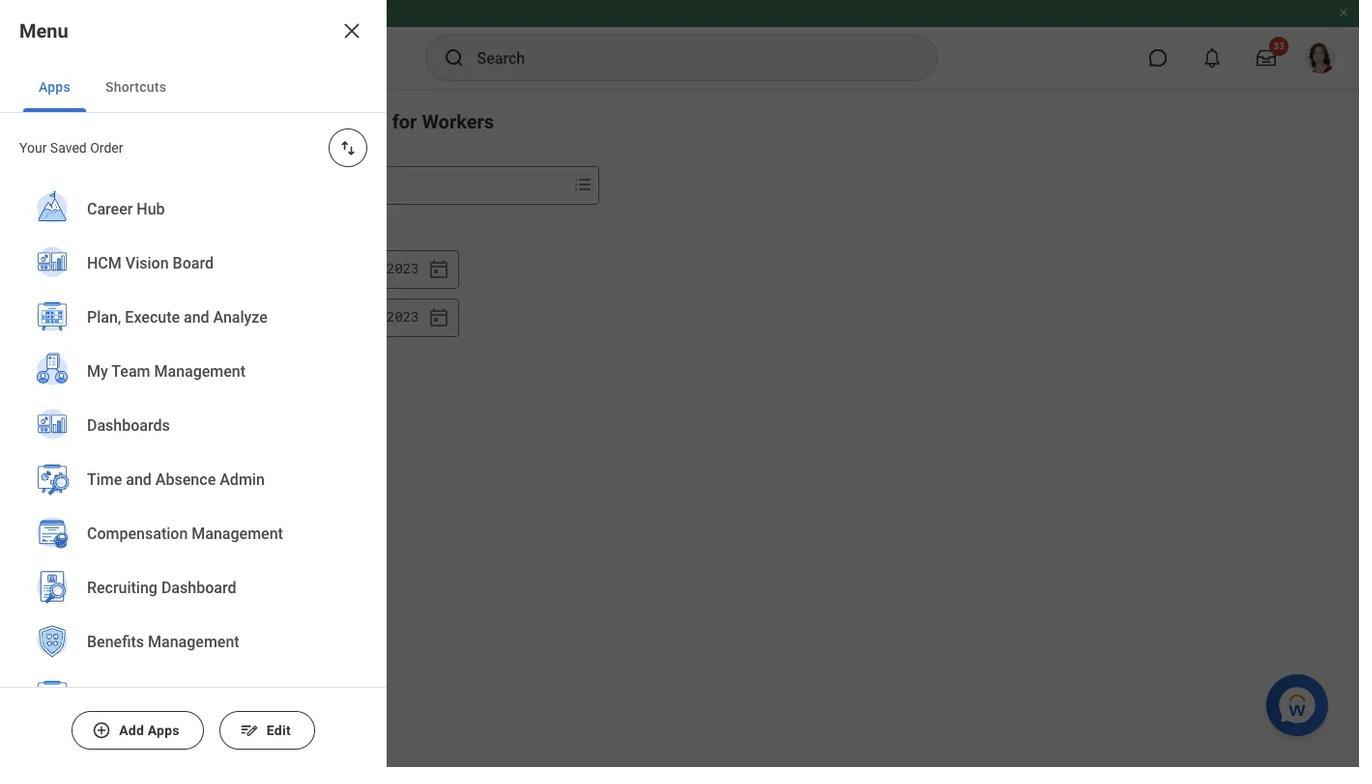 Task type: locate. For each thing, give the bounding box(es) containing it.
1 vertical spatial apps
[[148, 723, 180, 739]]

dashboards link
[[23, 399, 364, 455]]

and right time
[[126, 471, 152, 490]]

absence
[[156, 471, 216, 490]]

actual
[[274, 110, 330, 133]]

banner
[[0, 0, 1360, 89]]

navigation pane region
[[0, 89, 62, 768]]

text edit image
[[240, 721, 259, 741]]

scheduled
[[148, 110, 239, 133]]

your
[[19, 140, 47, 156]]

apps inside tab list
[[39, 79, 71, 95]]

admin
[[220, 471, 265, 490]]

view scheduled vs. actual hours for workers
[[101, 110, 494, 133]]

calendar image
[[427, 258, 450, 281], [427, 306, 450, 329]]

career
[[87, 200, 133, 219]]

management down admin
[[192, 525, 283, 544]]

hcm vision board
[[87, 255, 214, 273]]

prompts image
[[571, 173, 595, 196]]

calendar image inside 'end date' group
[[427, 306, 450, 329]]

benefits
[[87, 634, 144, 652]]

career hub link
[[23, 183, 364, 239]]

apps right add
[[148, 723, 180, 739]]

end date group
[[329, 299, 459, 337]]

compensation management
[[87, 525, 283, 544]]

shortcuts button
[[90, 62, 182, 112]]

hours
[[335, 110, 387, 133]]

date
[[134, 262, 161, 277], [127, 310, 155, 326]]

2 calendar image from the top
[[427, 306, 450, 329]]

dashboard
[[161, 579, 236, 598]]

apps down menu
[[39, 79, 71, 95]]

add apps button
[[72, 712, 204, 750]]

management down recruiting dashboard link at the left bottom of page
[[148, 634, 239, 652]]

plan,
[[87, 309, 121, 327]]

0 horizontal spatial and
[[126, 471, 152, 490]]

0 vertical spatial date
[[134, 262, 161, 277]]

and left analyze
[[184, 309, 209, 327]]

calendar image for end date
[[427, 306, 450, 329]]

for
[[392, 110, 417, 133]]

saved
[[50, 140, 87, 156]]

0 horizontal spatial apps
[[39, 79, 71, 95]]

1 horizontal spatial apps
[[148, 723, 180, 739]]

date for start date
[[134, 262, 161, 277]]

list
[[0, 183, 387, 768]]

time
[[87, 471, 122, 490]]

inbox large image
[[1257, 48, 1276, 68]]

calendar image inside 'start date' group
[[427, 258, 450, 281]]

management down the plan, execute and analyze link
[[154, 363, 246, 381]]

1 vertical spatial management
[[192, 525, 283, 544]]

calendar image up 'end date' group
[[427, 258, 450, 281]]

1 calendar image from the top
[[427, 258, 450, 281]]

management
[[154, 363, 246, 381], [192, 525, 283, 544], [148, 634, 239, 652]]

date right start
[[134, 262, 161, 277]]

management for benefits management
[[148, 634, 239, 652]]

calendar image down 'start date' group
[[427, 306, 450, 329]]

0 vertical spatial and
[[184, 309, 209, 327]]

0 vertical spatial calendar image
[[427, 258, 450, 281]]

apps button
[[23, 62, 86, 112]]

date for end date
[[127, 310, 155, 326]]

1 vertical spatial and
[[126, 471, 152, 490]]

recruiting dashboard link
[[23, 562, 364, 618]]

date right end
[[127, 310, 155, 326]]

1 vertical spatial date
[[127, 310, 155, 326]]

x image
[[340, 19, 364, 43]]

1 horizontal spatial and
[[184, 309, 209, 327]]

search image
[[442, 46, 466, 70]]

time and absence admin
[[87, 471, 265, 490]]

1 vertical spatial calendar image
[[427, 306, 450, 329]]

and
[[184, 309, 209, 327], [126, 471, 152, 490]]

0 vertical spatial apps
[[39, 79, 71, 95]]

execute
[[125, 309, 180, 327]]

board
[[173, 255, 214, 273]]

compensation
[[87, 525, 188, 544]]

apps
[[39, 79, 71, 95], [148, 723, 180, 739]]

recruiting
[[87, 579, 158, 598]]

2 vertical spatial management
[[148, 634, 239, 652]]

end
[[101, 310, 123, 326]]

hcm
[[87, 255, 122, 273]]

plan, execute and analyze
[[87, 309, 268, 327]]

notifications large image
[[1203, 48, 1222, 68]]

tab list
[[0, 62, 387, 113]]



Task type: describe. For each thing, give the bounding box(es) containing it.
team
[[112, 363, 150, 381]]

profile logan mcneil element
[[1294, 37, 1348, 79]]

hcm vision board link
[[23, 237, 364, 293]]

calendar image for start date
[[427, 258, 450, 281]]

management for compensation management
[[192, 525, 283, 544]]

0 vertical spatial management
[[154, 363, 246, 381]]

close environment banner image
[[1338, 7, 1350, 18]]

view
[[101, 110, 143, 133]]

end date
[[101, 310, 155, 326]]

list containing career hub
[[0, 183, 387, 768]]

start date
[[101, 262, 161, 277]]

menu
[[19, 19, 68, 43]]

tab list containing apps
[[0, 62, 387, 113]]

benefits management
[[87, 634, 239, 652]]

workers
[[422, 110, 494, 133]]

order
[[90, 140, 123, 156]]

sort image
[[338, 138, 358, 158]]

Supervisory Organization field
[[330, 168, 567, 203]]

calendar user solid image
[[19, 218, 43, 241]]

dashboards
[[87, 417, 170, 435]]

edit
[[267, 723, 291, 739]]

time and absence admin link
[[23, 454, 364, 510]]

my team management link
[[23, 345, 364, 401]]

analyze
[[213, 309, 268, 327]]

compensation management link
[[23, 508, 364, 564]]

my
[[87, 363, 108, 381]]

task timeoff image
[[19, 403, 43, 426]]

recruiting dashboard
[[87, 579, 236, 598]]

benefits management link
[[23, 616, 364, 672]]

hub
[[137, 200, 165, 219]]

my team management
[[87, 363, 246, 381]]

calendar user solid image
[[19, 264, 43, 287]]

add apps
[[119, 723, 180, 739]]

plan, execute and analyze link
[[23, 291, 364, 347]]

career hub
[[87, 200, 165, 219]]

start date group
[[329, 250, 459, 289]]

vs.
[[244, 110, 269, 133]]

edit button
[[219, 712, 315, 750]]

start
[[101, 262, 130, 277]]

vision
[[126, 255, 169, 273]]

add
[[119, 723, 144, 739]]

shortcuts
[[105, 79, 167, 95]]

global navigation dialog
[[0, 0, 387, 768]]

plus circle image
[[92, 721, 111, 741]]

your saved order
[[19, 140, 123, 156]]

dashboard image
[[19, 171, 43, 194]]



Task type: vqa. For each thing, say whether or not it's contained in the screenshot.
banner
yes



